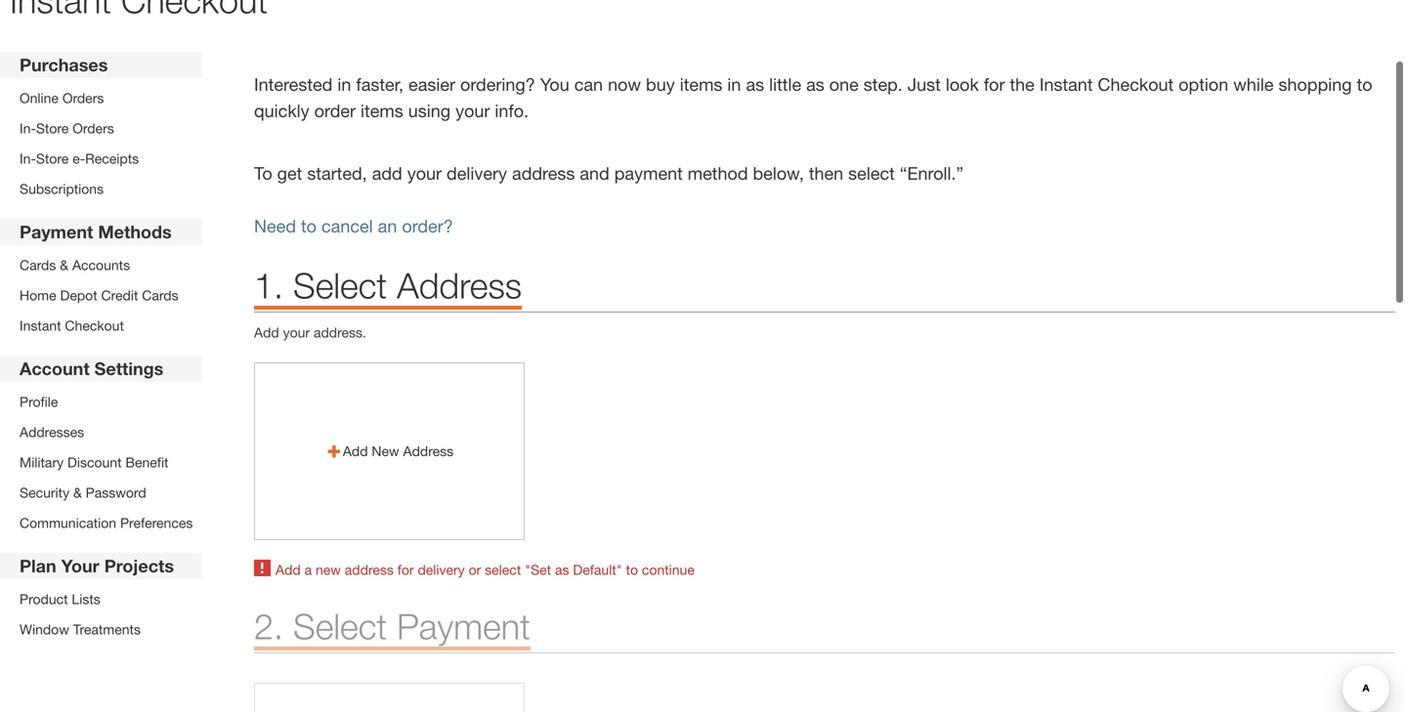 Task type: locate. For each thing, give the bounding box(es) containing it.
1 vertical spatial instant
[[20, 318, 61, 334]]

0 vertical spatial checkout
[[1098, 74, 1174, 95]]

instant down home
[[20, 318, 61, 334]]

address
[[512, 163, 575, 184], [345, 562, 394, 578]]

in up order
[[338, 74, 351, 95]]

1 vertical spatial add
[[343, 443, 368, 459]]

in-store e-receipts link
[[20, 149, 139, 169]]

store down online orders
[[36, 120, 69, 136]]

0 vertical spatial address
[[512, 163, 575, 184]]

military discount benefit link
[[20, 453, 193, 473]]

home depot credit cards
[[20, 287, 179, 304]]

1 horizontal spatial address
[[512, 163, 575, 184]]

2.
[[254, 606, 284, 647]]

online orders link
[[20, 88, 139, 109]]

a
[[305, 562, 312, 578]]

0 vertical spatial payment
[[20, 221, 93, 242]]

get
[[277, 163, 302, 184]]

projects
[[104, 556, 174, 577]]

1 vertical spatial cards
[[142, 287, 179, 304]]

window treatments link
[[20, 620, 141, 640]]

store
[[36, 120, 69, 136], [36, 151, 69, 167]]

cancel
[[322, 216, 373, 237]]

delivery left or
[[418, 562, 465, 578]]

product lists
[[20, 591, 100, 608]]

lists
[[72, 591, 100, 608]]

1 vertical spatial checkout
[[65, 318, 124, 334]]

0 vertical spatial in-
[[20, 120, 36, 136]]

info.
[[495, 100, 529, 121]]

add left a
[[276, 562, 301, 578]]

need
[[254, 216, 296, 237]]

1 horizontal spatial instant
[[1040, 74, 1093, 95]]

1 store from the top
[[36, 120, 69, 136]]

orders
[[62, 90, 104, 106], [73, 120, 114, 136]]

0 vertical spatial &
[[60, 257, 68, 273]]

1 horizontal spatial payment
[[397, 606, 531, 647]]

0 vertical spatial select
[[293, 264, 387, 306]]

payment
[[20, 221, 93, 242], [397, 606, 531, 647]]

0 horizontal spatial to
[[301, 216, 317, 237]]

1 vertical spatial to
[[301, 216, 317, 237]]

0 vertical spatial add
[[254, 325, 279, 341]]

0 horizontal spatial your
[[283, 325, 310, 341]]

checkout left "option"
[[1098, 74, 1174, 95]]

cards up home
[[20, 257, 56, 273]]

address left and
[[512, 163, 575, 184]]

0 vertical spatial for
[[984, 74, 1005, 95]]

store for orders
[[36, 120, 69, 136]]

military
[[20, 455, 64, 471]]

& up the communication
[[73, 485, 82, 501]]

depot
[[60, 287, 97, 304]]

instant
[[1040, 74, 1093, 95], [20, 318, 61, 334]]

1 vertical spatial address
[[403, 443, 454, 459]]

select up address. on the left
[[293, 264, 387, 306]]

to get started, add your delivery address and payment method below, then select "enroll."
[[254, 163, 964, 184]]

0 vertical spatial store
[[36, 120, 69, 136]]

need to cancel an order?
[[254, 216, 453, 237]]

benefit
[[126, 455, 169, 471]]

for left the the
[[984, 74, 1005, 95]]

instant right the the
[[1040, 74, 1093, 95]]

1 horizontal spatial your
[[407, 163, 442, 184]]

2 select from the top
[[293, 606, 387, 647]]

2 in from the left
[[728, 74, 741, 95]]

delivery for your
[[447, 163, 507, 184]]

2 horizontal spatial your
[[456, 100, 490, 121]]

look
[[946, 74, 979, 95]]

cards right credit
[[142, 287, 179, 304]]

shopping
[[1279, 74, 1353, 95]]

to right default"
[[626, 562, 638, 578]]

1 vertical spatial select
[[485, 562, 521, 578]]

preferences
[[120, 515, 193, 531]]

1 vertical spatial items
[[361, 100, 403, 121]]

0 horizontal spatial for
[[398, 562, 414, 578]]

1 vertical spatial delivery
[[418, 562, 465, 578]]

items
[[680, 74, 723, 95], [361, 100, 403, 121]]

checkout
[[1098, 74, 1174, 95], [65, 318, 124, 334]]

as right "set
[[555, 562, 569, 578]]

1 horizontal spatial for
[[984, 74, 1005, 95]]

0 vertical spatial cards
[[20, 257, 56, 273]]

add
[[254, 325, 279, 341], [343, 443, 368, 459], [276, 562, 301, 578]]

1 vertical spatial &
[[73, 485, 82, 501]]

step.
[[864, 74, 903, 95]]

address for 1. select address
[[397, 264, 522, 306]]

cards & accounts
[[20, 257, 130, 273]]

0 vertical spatial instant
[[1040, 74, 1093, 95]]

add down 1.
[[254, 325, 279, 341]]

store left e- at the left
[[36, 151, 69, 167]]

profile
[[20, 394, 58, 410]]

address right the new
[[403, 443, 454, 459]]

select right then
[[849, 163, 895, 184]]

1 horizontal spatial items
[[680, 74, 723, 95]]

1 vertical spatial your
[[407, 163, 442, 184]]

1 horizontal spatial checkout
[[1098, 74, 1174, 95]]

for
[[984, 74, 1005, 95], [398, 562, 414, 578]]

&
[[60, 257, 68, 273], [73, 485, 82, 501]]

1 horizontal spatial cards
[[142, 287, 179, 304]]

2 vertical spatial to
[[626, 562, 638, 578]]

communication preferences link
[[20, 513, 193, 534]]

1 horizontal spatial as
[[746, 74, 765, 95]]

cards
[[20, 257, 56, 273], [142, 287, 179, 304]]

security & password link
[[20, 483, 193, 503]]

addresses
[[20, 424, 84, 440]]

to right shopping
[[1357, 74, 1373, 95]]

address.
[[314, 325, 366, 341]]

1 horizontal spatial select
[[849, 163, 895, 184]]

to
[[1357, 74, 1373, 95], [301, 216, 317, 237], [626, 562, 638, 578]]

1 in from the left
[[338, 74, 351, 95]]

addresses link
[[20, 422, 193, 443]]

0 vertical spatial orders
[[62, 90, 104, 106]]

subscriptions link
[[20, 179, 139, 199]]

0 horizontal spatial cards
[[20, 257, 56, 273]]

order
[[314, 100, 356, 121]]

add for add new address
[[343, 443, 368, 459]]

0 horizontal spatial in
[[338, 74, 351, 95]]

0 vertical spatial to
[[1357, 74, 1373, 95]]

address right new
[[345, 562, 394, 578]]

in left little
[[728, 74, 741, 95]]

1 vertical spatial in-
[[20, 151, 36, 167]]

1 vertical spatial select
[[293, 606, 387, 647]]

1 horizontal spatial in
[[728, 74, 741, 95]]

in
[[338, 74, 351, 95], [728, 74, 741, 95]]

as left little
[[746, 74, 765, 95]]

your left address. on the left
[[283, 325, 310, 341]]

checkout inside the interested in faster, easier ordering? you can now buy items in as little as one step. just look for the instant checkout option while shopping to quickly order items using your info.
[[1098, 74, 1174, 95]]

2 vertical spatial your
[[283, 325, 310, 341]]

0 horizontal spatial as
[[555, 562, 569, 578]]

started,
[[307, 163, 367, 184]]

2 horizontal spatial to
[[1357, 74, 1373, 95]]

password
[[86, 485, 146, 501]]

2 vertical spatial add
[[276, 562, 301, 578]]

1 in- from the top
[[20, 120, 36, 136]]

2 store from the top
[[36, 151, 69, 167]]

items right the buy
[[680, 74, 723, 95]]

& up the depot
[[60, 257, 68, 273]]

1 vertical spatial for
[[398, 562, 414, 578]]

add
[[372, 163, 402, 184]]

in- up subscriptions
[[20, 151, 36, 167]]

military discount benefit
[[20, 455, 169, 471]]

orders up in-store orders link
[[62, 90, 104, 106]]

home depot credit cards link
[[20, 285, 179, 306]]

in- down online
[[20, 120, 36, 136]]

payment up cards & accounts
[[20, 221, 93, 242]]

address down "order?" at top
[[397, 264, 522, 306]]

1 horizontal spatial to
[[626, 562, 638, 578]]

0 vertical spatial delivery
[[447, 163, 507, 184]]

instant checkout link
[[20, 316, 179, 336]]

items down faster, on the left top
[[361, 100, 403, 121]]

now
[[608, 74, 641, 95]]

or
[[469, 562, 481, 578]]

for up 2. select payment
[[398, 562, 414, 578]]

0 vertical spatial address
[[397, 264, 522, 306]]

payment down or
[[397, 606, 531, 647]]

and
[[580, 163, 610, 184]]

0 vertical spatial your
[[456, 100, 490, 121]]

your
[[61, 556, 99, 577]]

as left 'one'
[[807, 74, 825, 95]]

in-store orders link
[[20, 118, 139, 139]]

your right add
[[407, 163, 442, 184]]

one
[[830, 74, 859, 95]]

0 horizontal spatial instant
[[20, 318, 61, 334]]

to inside the interested in faster, easier ordering? you can now buy items in as little as one step. just look for the instant checkout option while shopping to quickly order items using your info.
[[1357, 74, 1373, 95]]

1 horizontal spatial &
[[73, 485, 82, 501]]

2 in- from the top
[[20, 151, 36, 167]]

as
[[746, 74, 765, 95], [807, 74, 825, 95], [555, 562, 569, 578]]

0 horizontal spatial address
[[345, 562, 394, 578]]

add new address
[[343, 443, 454, 459]]

to right need
[[301, 216, 317, 237]]

1 vertical spatial store
[[36, 151, 69, 167]]

select down new
[[293, 606, 387, 647]]

checkout down home depot credit cards link
[[65, 318, 124, 334]]

your down the ordering?
[[456, 100, 490, 121]]

1 vertical spatial payment
[[397, 606, 531, 647]]

delivery for for
[[418, 562, 465, 578]]

cards inside cards & accounts link
[[20, 257, 56, 273]]

delivery down info.
[[447, 163, 507, 184]]

orders down online orders link at the left of the page
[[73, 120, 114, 136]]

0 horizontal spatial &
[[60, 257, 68, 273]]

in-
[[20, 120, 36, 136], [20, 151, 36, 167]]

select right or
[[485, 562, 521, 578]]

add left the new
[[343, 443, 368, 459]]

1 select from the top
[[293, 264, 387, 306]]

delivery
[[447, 163, 507, 184], [418, 562, 465, 578]]

instant inside the interested in faster, easier ordering? you can now buy items in as little as one step. just look for the instant checkout option while shopping to quickly order items using your info.
[[1040, 74, 1093, 95]]



Task type: describe. For each thing, give the bounding box(es) containing it.
in-store e-receipts
[[20, 151, 139, 167]]

0 horizontal spatial payment
[[20, 221, 93, 242]]

2 horizontal spatial as
[[807, 74, 825, 95]]

faster,
[[356, 74, 404, 95]]

while
[[1234, 74, 1274, 95]]

error image
[[254, 560, 271, 577]]

in-store orders
[[20, 120, 114, 136]]

product lists link
[[20, 589, 141, 610]]

credit
[[101, 287, 138, 304]]

home
[[20, 287, 56, 304]]

methods
[[98, 221, 172, 242]]

product
[[20, 591, 68, 608]]

address for add new address
[[403, 443, 454, 459]]

online
[[20, 90, 59, 106]]

treatments
[[73, 622, 141, 638]]

interested
[[254, 74, 333, 95]]

cards & accounts link
[[20, 255, 179, 276]]

receipts
[[85, 151, 139, 167]]

add your address.
[[254, 325, 366, 341]]

1.
[[254, 264, 284, 306]]

below,
[[753, 163, 804, 184]]

order?
[[402, 216, 453, 237]]

little
[[769, 74, 802, 95]]

1 vertical spatial address
[[345, 562, 394, 578]]

just
[[908, 74, 941, 95]]

in- for in-store orders
[[20, 120, 36, 136]]

store for e-
[[36, 151, 69, 167]]

security
[[20, 485, 69, 501]]

payment methods
[[20, 221, 172, 242]]

cards inside home depot credit cards link
[[142, 287, 179, 304]]

0 vertical spatial items
[[680, 74, 723, 95]]

"set
[[525, 562, 551, 578]]

default"
[[573, 562, 622, 578]]

& for cards
[[60, 257, 68, 273]]

interested in faster, easier ordering? you can now buy items in as little as one step. just look for the instant checkout option while shopping to quickly order items using your info.
[[254, 74, 1373, 121]]

purchases
[[20, 54, 108, 75]]

plan
[[20, 556, 56, 577]]

instant checkout
[[20, 318, 124, 334]]

payment
[[615, 163, 683, 184]]

0 horizontal spatial items
[[361, 100, 403, 121]]

you
[[540, 74, 570, 95]]

account
[[20, 358, 90, 379]]

method
[[688, 163, 748, 184]]

security & password
[[20, 485, 146, 501]]

buy
[[646, 74, 675, 95]]

new
[[372, 443, 399, 459]]

select for 2.
[[293, 606, 387, 647]]

an
[[378, 216, 397, 237]]

easier
[[409, 74, 456, 95]]

in- for in-store e-receipts
[[20, 151, 36, 167]]

add a new address for delivery or select "set as default" to continue
[[276, 562, 695, 578]]

for inside the interested in faster, easier ordering? you can now buy items in as little as one step. just look for the instant checkout option while shopping to quickly order items using your info.
[[984, 74, 1005, 95]]

ordering?
[[460, 74, 535, 95]]

online orders
[[20, 90, 104, 106]]

add for add your address.
[[254, 325, 279, 341]]

plus symbol image
[[325, 443, 343, 460]]

quickly
[[254, 100, 310, 121]]

0 vertical spatial select
[[849, 163, 895, 184]]

then
[[809, 163, 844, 184]]

subscriptions
[[20, 181, 104, 197]]

settings
[[95, 358, 164, 379]]

0 horizontal spatial checkout
[[65, 318, 124, 334]]

1. select address
[[254, 264, 522, 306]]

e-
[[73, 151, 85, 167]]

your inside the interested in faster, easier ordering? you can now buy items in as little as one step. just look for the instant checkout option while shopping to quickly order items using your info.
[[456, 100, 490, 121]]

window
[[20, 622, 69, 638]]

1 vertical spatial orders
[[73, 120, 114, 136]]

accounts
[[72, 257, 130, 273]]

option
[[1179, 74, 1229, 95]]

communication preferences
[[20, 515, 193, 531]]

need to cancel an order? link
[[254, 216, 453, 237]]

the
[[1010, 74, 1035, 95]]

select for 1.
[[293, 264, 387, 306]]

continue
[[642, 562, 695, 578]]

0 horizontal spatial select
[[485, 562, 521, 578]]

to
[[254, 163, 272, 184]]

account settings
[[20, 358, 164, 379]]

& for security
[[73, 485, 82, 501]]

can
[[575, 74, 603, 95]]

profile link
[[20, 392, 193, 413]]

discount
[[67, 455, 122, 471]]

using
[[408, 100, 451, 121]]

window treatments
[[20, 622, 141, 638]]

"enroll."
[[900, 163, 964, 184]]

plan your projects
[[20, 556, 174, 577]]

2. select payment
[[254, 606, 531, 647]]

add for add a new address for delivery or select "set as default" to continue
[[276, 562, 301, 578]]

communication
[[20, 515, 116, 531]]

new
[[316, 562, 341, 578]]



Task type: vqa. For each thing, say whether or not it's contained in the screenshot.
"Left View Of Christmas Decorated Living Room Area." "Image"
no



